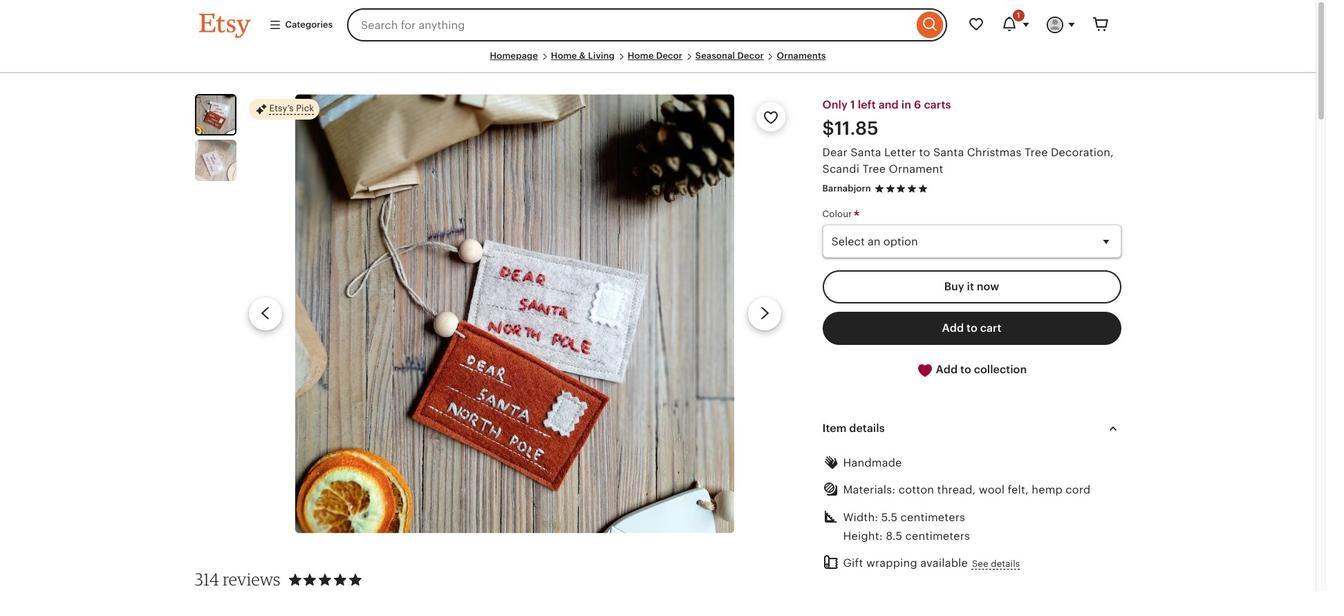 Task type: locate. For each thing, give the bounding box(es) containing it.
cord
[[1066, 484, 1091, 497]]

1 horizontal spatial decor
[[738, 50, 764, 61]]

in
[[902, 98, 912, 111]]

etsy's pick
[[269, 103, 314, 114]]

centimeters down cotton
[[901, 511, 965, 524]]

1 vertical spatial to
[[967, 322, 978, 335]]

to for add to cart
[[967, 322, 978, 335]]

home decor
[[628, 50, 683, 61]]

1 vertical spatial 1
[[851, 98, 855, 111]]

categories banner
[[174, 0, 1142, 50]]

decor right seasonal
[[738, 50, 764, 61]]

decor down "categories" banner
[[656, 50, 683, 61]]

see
[[972, 559, 989, 569]]

home for home decor
[[628, 50, 654, 61]]

now
[[977, 280, 1000, 293]]

width:
[[843, 511, 879, 524]]

1 decor from the left
[[656, 50, 683, 61]]

home
[[551, 50, 577, 61], [628, 50, 654, 61]]

0 horizontal spatial home
[[551, 50, 577, 61]]

1 vertical spatial centimeters
[[906, 530, 970, 543]]

1 horizontal spatial 1
[[1017, 11, 1020, 19]]

christmas
[[967, 146, 1022, 159]]

1 horizontal spatial details
[[991, 559, 1020, 569]]

home decor link
[[628, 50, 683, 61]]

2 santa from the left
[[934, 146, 964, 159]]

add inside button
[[942, 322, 964, 335]]

santa
[[851, 146, 882, 159], [934, 146, 964, 159]]

santa down $11.85 at the right of page
[[851, 146, 882, 159]]

to left "collection" at bottom
[[961, 363, 972, 376]]

cart
[[980, 322, 1002, 335]]

to inside "add to cart" button
[[967, 322, 978, 335]]

decor for seasonal decor
[[738, 50, 764, 61]]

0 vertical spatial to
[[919, 146, 931, 159]]

decor
[[656, 50, 683, 61], [738, 50, 764, 61]]

item
[[823, 422, 847, 435]]

homepage
[[490, 50, 538, 61]]

etsy's pick button
[[249, 98, 320, 120]]

cotton
[[899, 484, 934, 497]]

0 horizontal spatial 1
[[851, 98, 855, 111]]

menu bar
[[199, 50, 1117, 73]]

314 reviews
[[195, 569, 281, 590]]

Search for anything text field
[[347, 8, 913, 41]]

home down search for anything text box
[[628, 50, 654, 61]]

home & living link
[[551, 50, 615, 61]]

add down "add to cart" button
[[936, 363, 958, 376]]

1 santa from the left
[[851, 146, 882, 159]]

santa up "ornament"
[[934, 146, 964, 159]]

only 1 left and in 6 carts $11.85
[[823, 98, 951, 139]]

0 vertical spatial 1
[[1017, 11, 1020, 19]]

decoration,
[[1051, 146, 1114, 159]]

barnabjorn link
[[823, 183, 871, 194]]

1
[[1017, 11, 1020, 19], [851, 98, 855, 111]]

centimeters up gift wrapping available see details
[[906, 530, 970, 543]]

1 horizontal spatial santa
[[934, 146, 964, 159]]

home left &
[[551, 50, 577, 61]]

$11.85
[[823, 118, 879, 139]]

add inside button
[[936, 363, 958, 376]]

add to collection
[[933, 363, 1027, 376]]

handmade
[[843, 457, 902, 470]]

2 vertical spatial to
[[961, 363, 972, 376]]

add
[[942, 322, 964, 335], [936, 363, 958, 376]]

add to collection button
[[823, 354, 1121, 387]]

0 horizontal spatial decor
[[656, 50, 683, 61]]

tree
[[1025, 146, 1048, 159], [863, 163, 886, 176]]

None search field
[[347, 8, 947, 41]]

only
[[823, 98, 848, 111]]

pick
[[296, 103, 314, 114]]

0 horizontal spatial dear santa letter to santa christmas tree decoration scandi image 1 image
[[196, 96, 235, 134]]

2 home from the left
[[628, 50, 654, 61]]

wrapping
[[867, 557, 918, 570]]

1 home from the left
[[551, 50, 577, 61]]

&
[[579, 50, 586, 61]]

tree down letter
[[863, 163, 886, 176]]

0 horizontal spatial santa
[[851, 146, 882, 159]]

centimeters
[[901, 511, 965, 524], [906, 530, 970, 543]]

1 inside only 1 left and in 6 carts $11.85
[[851, 98, 855, 111]]

etsy's
[[269, 103, 294, 114]]

height:
[[843, 530, 883, 543]]

0 vertical spatial add
[[942, 322, 964, 335]]

categories
[[285, 19, 333, 30]]

1 vertical spatial add
[[936, 363, 958, 376]]

add left cart
[[942, 322, 964, 335]]

details
[[849, 422, 885, 435], [991, 559, 1020, 569]]

to inside the add to collection button
[[961, 363, 972, 376]]

to
[[919, 146, 931, 159], [967, 322, 978, 335], [961, 363, 972, 376]]

dear santa letter to santa christmas tree decoration scandi image 1 image
[[295, 94, 735, 533], [196, 96, 235, 134]]

homepage link
[[490, 50, 538, 61]]

314
[[195, 569, 219, 590]]

2 decor from the left
[[738, 50, 764, 61]]

0 horizontal spatial details
[[849, 422, 885, 435]]

seasonal decor
[[696, 50, 764, 61]]

reviews
[[223, 569, 281, 590]]

1 horizontal spatial tree
[[1025, 146, 1048, 159]]

item details button
[[810, 412, 1134, 445]]

ornaments link
[[777, 50, 826, 61]]

gift
[[843, 557, 863, 570]]

categories button
[[258, 12, 343, 37]]

details right see
[[991, 559, 1020, 569]]

add for add to cart
[[942, 322, 964, 335]]

0 vertical spatial details
[[849, 422, 885, 435]]

1 horizontal spatial home
[[628, 50, 654, 61]]

to up "ornament"
[[919, 146, 931, 159]]

dear santa letter to santa christmas tree decoration scandi natural & burgundy image
[[195, 140, 236, 181]]

0 horizontal spatial tree
[[863, 163, 886, 176]]

1 vertical spatial details
[[991, 559, 1020, 569]]

tree right "christmas"
[[1025, 146, 1048, 159]]

to left cart
[[967, 322, 978, 335]]

buy it now
[[944, 280, 1000, 293]]

materials:
[[843, 484, 896, 497]]

details right item
[[849, 422, 885, 435]]



Task type: vqa. For each thing, say whether or not it's contained in the screenshot.
Seller
no



Task type: describe. For each thing, give the bounding box(es) containing it.
and
[[879, 98, 899, 111]]

dear
[[823, 146, 848, 159]]

it
[[967, 280, 974, 293]]

decor for home decor
[[656, 50, 683, 61]]

scandi
[[823, 163, 860, 176]]

6
[[914, 98, 922, 111]]

5.5
[[882, 511, 898, 524]]

details inside dropdown button
[[849, 422, 885, 435]]

1 button
[[993, 8, 1038, 41]]

materials: cotton thread, wool felt, hemp cord
[[843, 484, 1091, 497]]

home & living
[[551, 50, 615, 61]]

living
[[588, 50, 615, 61]]

felt,
[[1008, 484, 1029, 497]]

see details link
[[972, 558, 1020, 571]]

ornaments
[[777, 50, 826, 61]]

available
[[921, 557, 968, 570]]

1 inside "dropdown button"
[[1017, 11, 1020, 19]]

wool
[[979, 484, 1005, 497]]

carts
[[924, 98, 951, 111]]

dear santa letter to santa christmas tree decoration, scandi tree ornament
[[823, 146, 1114, 176]]

barnabjorn
[[823, 183, 871, 194]]

seasonal
[[696, 50, 735, 61]]

0 vertical spatial tree
[[1025, 146, 1048, 159]]

collection
[[974, 363, 1027, 376]]

details inside gift wrapping available see details
[[991, 559, 1020, 569]]

width: 5.5 centimeters height: 8.5 centimeters
[[843, 511, 970, 543]]

buy it now button
[[823, 271, 1121, 304]]

add to cart
[[942, 322, 1002, 335]]

gift wrapping available see details
[[843, 557, 1020, 570]]

none search field inside "categories" banner
[[347, 8, 947, 41]]

thread,
[[937, 484, 976, 497]]

buy
[[944, 280, 965, 293]]

letter
[[885, 146, 916, 159]]

0 vertical spatial centimeters
[[901, 511, 965, 524]]

to for add to collection
[[961, 363, 972, 376]]

add to cart button
[[823, 312, 1121, 345]]

left
[[858, 98, 876, 111]]

1 vertical spatial tree
[[863, 163, 886, 176]]

ornament
[[889, 163, 944, 176]]

menu bar containing homepage
[[199, 50, 1117, 73]]

1 horizontal spatial dear santa letter to santa christmas tree decoration scandi image 1 image
[[295, 94, 735, 533]]

add for add to collection
[[936, 363, 958, 376]]

hemp
[[1032, 484, 1063, 497]]

seasonal decor link
[[696, 50, 764, 61]]

to inside 'dear santa letter to santa christmas tree decoration, scandi tree ornament'
[[919, 146, 931, 159]]

8.5
[[886, 530, 903, 543]]

home for home & living
[[551, 50, 577, 61]]

colour
[[823, 209, 855, 219]]

item details
[[823, 422, 885, 435]]



